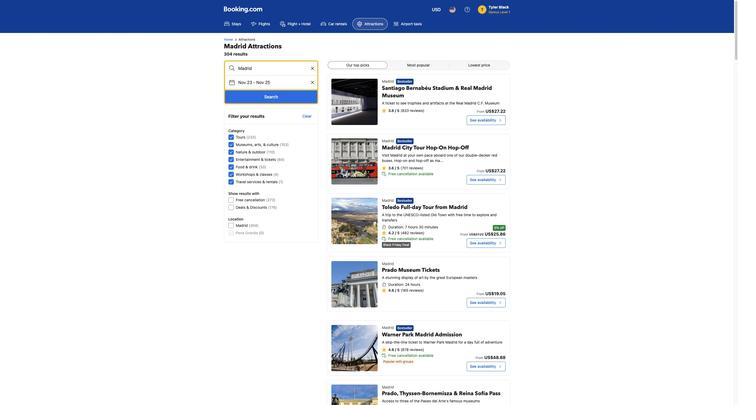 Task type: vqa. For each thing, say whether or not it's contained in the screenshot.


Task type: describe. For each thing, give the bounding box(es) containing it.
day inside toledo full-day tour from madrid a trip to the unesco-listed old town with free time to explore and transfers
[[412, 204, 422, 211]]

most popular
[[408, 63, 430, 67]]

to for warner park madrid admission
[[419, 340, 423, 345]]

travel
[[236, 180, 246, 184]]

(482
[[401, 231, 409, 235]]

/ for (482
[[396, 231, 397, 235]]

genius
[[489, 10, 500, 14]]

bestseller for city
[[398, 139, 413, 143]]

show
[[229, 191, 238, 196]]

attractions inside 'madrid attractions 304 results'
[[248, 42, 282, 51]]

toledo full-day tour from madrid image
[[332, 198, 378, 244]]

cancellation down 4.6 / 5 (878 reviews) in the right of the page
[[397, 353, 418, 358]]

and inside the santiago bernabéu stadium & real madrid museum a ticket to see trophies and artifacts at the real madrid c.f. museum
[[423, 101, 429, 106]]

(1)
[[279, 180, 284, 184]]

& up the entertainment
[[249, 150, 251, 154]]

a inside the santiago bernabéu stadium & real madrid museum a ticket to see trophies and artifacts at the real madrid c.f. museum
[[382, 101, 385, 106]]

hours for museum
[[411, 283, 421, 287]]

popular with groups
[[384, 360, 414, 364]]

drink
[[249, 165, 258, 169]]

tickets
[[422, 267, 440, 274]]

(33)
[[259, 165, 267, 169]]

our
[[459, 153, 465, 158]]

by
[[425, 276, 429, 280]]

day inside warner park madrid admission a skip-the-line ticket to warner park madrid for a day full of adventure
[[468, 340, 474, 345]]

deals & discounts (176)
[[236, 205, 277, 210]]

at inside the santiago bernabéu stadium & real madrid museum a ticket to see trophies and artifacts at the real madrid c.f. museum
[[446, 101, 449, 106]]

display
[[402, 276, 414, 280]]

hotel
[[302, 22, 311, 26]]

european
[[447, 276, 463, 280]]

madrid prado museum tickets a stunning display of art by the great european masters
[[382, 262, 478, 280]]

line
[[402, 340, 408, 345]]

clear button
[[301, 112, 314, 121]]

0 vertical spatial real
[[461, 85, 472, 92]]

santiago
[[382, 85, 405, 92]]

free down buses.
[[389, 172, 396, 176]]

reviews) for 4.6 / 5 (165 reviews)
[[410, 288, 424, 293]]

2 nov from the left
[[257, 80, 264, 85]]

reina
[[460, 390, 474, 398]]

0 horizontal spatial warner
[[382, 331, 401, 339]]

5%
[[495, 226, 500, 230]]

reviews) for 4.6 / 5 (878 reviews)
[[410, 348, 425, 352]]

great
[[437, 276, 446, 280]]

cancellation up deals & discounts (176)
[[245, 198, 265, 202]]

0 vertical spatial your
[[240, 114, 250, 119]]

minutes
[[425, 225, 439, 230]]

toledo
[[382, 204, 400, 211]]

del
[[433, 399, 438, 404]]

madrid inside madrid prado, thyssen-bornemisza & reina sofía pass access to three of the paseo del arte's famous museums
[[382, 385, 394, 390]]

see for santiago bernabéu stadium & real madrid museum
[[470, 118, 477, 122]]

to right time at the right bottom
[[473, 213, 476, 217]]

(176)
[[269, 205, 277, 210]]

friday
[[393, 243, 402, 247]]

tyler black genius level 1
[[489, 5, 511, 14]]

unesco-
[[404, 213, 421, 217]]

stays link
[[220, 18, 246, 30]]

free up popular
[[389, 353, 396, 358]]

reviews) for 3.6 / 5 (701 reviews)
[[409, 166, 424, 170]]

aboard
[[434, 153, 446, 158]]

4.2
[[389, 231, 395, 235]]

(878
[[401, 348, 409, 352]]

& right deals
[[247, 205, 249, 210]]

explore
[[477, 213, 490, 217]]

from us$27.22 for madrid city tour hop-on hop-off
[[477, 169, 506, 173]]

food & drink (33)
[[236, 165, 267, 169]]

3.6 / 5 (833 reviews)
[[389, 108, 425, 113]]

to right trip
[[393, 213, 396, 217]]

& left drink
[[246, 165, 248, 169]]

1 horizontal spatial with
[[396, 360, 402, 364]]

the inside toledo full-day tour from madrid a trip to the unesco-listed old town with free time to explore and transfers
[[397, 213, 403, 217]]

0 vertical spatial museum
[[382, 92, 405, 99]]

Where are you going? search field
[[225, 62, 318, 75]]

madrid attractions 304 results
[[224, 42, 282, 56]]

grande
[[246, 231, 258, 235]]

& up (33)
[[261, 157, 264, 162]]

free down 4.2
[[389, 237, 396, 241]]

free
[[456, 213, 463, 217]]

tour inside toledo full-day tour from madrid a trip to the unesco-listed old town with free time to explore and transfers
[[423, 204, 434, 211]]

0 vertical spatial with
[[252, 191, 260, 196]]

a
[[465, 340, 467, 345]]

art
[[419, 276, 424, 280]]

available for tour
[[419, 172, 434, 176]]

our
[[347, 63, 353, 67]]

& down the classes
[[263, 180, 265, 184]]

& up travel services & rentals (1)
[[256, 172, 259, 177]]

1 vertical spatial real
[[456, 101, 464, 106]]

filter
[[229, 114, 239, 119]]

attractions inside attractions link
[[365, 22, 384, 26]]

(64)
[[277, 157, 285, 162]]

cancellation down 3.6 / 5 (701 reviews) on the top right of the page
[[397, 172, 418, 176]]

workshops & classes (4)
[[236, 172, 279, 177]]

warner park madrid admission image
[[332, 325, 378, 372]]

see availability for santiago bernabéu stadium & real madrid museum
[[470, 118, 497, 122]]

culture
[[267, 142, 279, 147]]

1 vertical spatial black
[[384, 243, 392, 247]]

availability for santiago bernabéu stadium & real madrid museum
[[478, 118, 497, 122]]

see availability for toledo full-day tour from madrid
[[470, 241, 497, 246]]

2 available from the top
[[419, 237, 434, 241]]

us$27.22 inside 5% off from us$27.22 us$25.86
[[470, 233, 484, 237]]

our top picks
[[347, 63, 370, 67]]

travel services & rentals (1)
[[236, 180, 284, 184]]

pass
[[490, 390, 501, 398]]

us$48.88
[[485, 356, 506, 360]]

see for toledo full-day tour from madrid
[[470, 241, 477, 246]]

usd button
[[429, 3, 444, 16]]

as
[[430, 158, 434, 163]]

0 horizontal spatial rentals
[[266, 180, 278, 184]]

from inside 5% off from us$27.22 us$25.86
[[461, 233, 469, 237]]

see
[[401, 101, 407, 106]]

0 horizontal spatial park
[[403, 331, 414, 339]]

3.6 / 5 (701 reviews)
[[389, 166, 424, 170]]

arts,
[[255, 142, 263, 147]]

madrid (304)
[[236, 223, 259, 228]]

us$27.22 for madrid city tour hop-on hop-off
[[486, 169, 506, 173]]

availability for madrid city tour hop-on hop-off
[[478, 178, 497, 182]]

deals
[[236, 205, 246, 210]]

duration: for full-
[[389, 225, 404, 230]]

(273)
[[266, 198, 276, 202]]

7
[[406, 225, 408, 230]]

& right arts,
[[264, 142, 266, 147]]

4.6 for 4.6 / 5 (878 reviews)
[[389, 348, 395, 352]]

off
[[461, 144, 469, 152]]

skip-
[[386, 340, 394, 345]]

paseo
[[421, 399, 432, 404]]

to for santiago bernabéu stadium & real madrid museum
[[396, 101, 400, 106]]

3.6 for 3.6 / 5 (833 reviews)
[[389, 108, 394, 113]]

attractions link
[[353, 18, 388, 30]]

adventure
[[486, 340, 503, 345]]

bestseller for full-
[[398, 199, 413, 203]]

the inside madrid prado museum tickets a stunning display of art by the great european masters
[[430, 276, 436, 280]]

full
[[475, 340, 480, 345]]

pena
[[236, 231, 245, 235]]

1 vertical spatial attractions
[[239, 38, 255, 42]]

thyssen-
[[400, 390, 423, 398]]

museum inside madrid prado museum tickets a stunning display of art by the great european masters
[[399, 267, 421, 274]]

see for madrid city tour hop-on hop-off
[[470, 178, 477, 182]]

(233)
[[247, 135, 256, 140]]

5 for (878 reviews)
[[398, 348, 400, 352]]

a inside madrid prado museum tickets a stunning display of art by the great european masters
[[382, 276, 385, 280]]

& inside the santiago bernabéu stadium & real madrid museum a ticket to see trophies and artifacts at the real madrid c.f. museum
[[456, 85, 460, 92]]

free cancellation available for city
[[389, 172, 434, 176]]

+
[[299, 22, 301, 26]]

pace
[[425, 153, 433, 158]]

bestseller for park
[[398, 326, 413, 330]]

(701
[[401, 166, 408, 170]]

cancellation down 4.2 / 5 (482 reviews)
[[397, 237, 418, 241]]

three
[[400, 399, 409, 404]]

lowest
[[469, 63, 481, 67]]

full-
[[401, 204, 412, 211]]

4.6 for 4.6 / 5 (165 reviews)
[[389, 288, 395, 293]]

entertainment & tickets (64)
[[236, 157, 285, 162]]

25
[[265, 80, 270, 85]]

show results with
[[229, 191, 260, 196]]

at inside the madrid city tour hop-on hop-off visit madrid at your own pace aboard one of our double-decker red buses. hop-on and hop-off as ma...
[[404, 153, 407, 158]]

24
[[406, 283, 410, 287]]

services
[[247, 180, 262, 184]]

/ for (701
[[395, 166, 397, 170]]

4.6 / 5 (878 reviews)
[[389, 348, 425, 352]]

entertainment
[[236, 157, 260, 162]]

free cancellation available for park
[[389, 353, 434, 358]]

access
[[382, 399, 395, 404]]

1 nov from the left
[[239, 80, 246, 85]]

from us$48.88
[[476, 356, 506, 360]]

santiago bernabéu stadium & real madrid museum a ticket to see trophies and artifacts at the real madrid c.f. museum
[[382, 85, 500, 106]]

results inside 'madrid attractions 304 results'
[[234, 52, 248, 56]]



Task type: locate. For each thing, give the bounding box(es) containing it.
booking.com image
[[224, 6, 263, 13]]

results up (233)
[[251, 114, 265, 119]]

from down time at the right bottom
[[461, 233, 469, 237]]

0 vertical spatial at
[[446, 101, 449, 106]]

see availability for warner park madrid admission
[[470, 365, 497, 369]]

tours (233)
[[236, 135, 256, 140]]

see availability down 5% off from us$27.22 us$25.86
[[470, 241, 497, 246]]

3.6 for 3.6 / 5 (701 reviews)
[[389, 166, 394, 170]]

and right explore on the right of the page
[[491, 213, 497, 217]]

1 vertical spatial rentals
[[266, 180, 278, 184]]

tour up listed
[[423, 204, 434, 211]]

availability down decker
[[478, 178, 497, 182]]

0 vertical spatial results
[[234, 52, 248, 56]]

1 horizontal spatial ticket
[[409, 340, 418, 345]]

0 vertical spatial available
[[419, 172, 434, 176]]

nature
[[236, 150, 248, 154]]

3 see from the top
[[470, 241, 477, 246]]

/ right 4.2
[[396, 231, 397, 235]]

with left the 'groups'
[[396, 360, 402, 364]]

from left us$48.88
[[476, 356, 484, 360]]

3 free cancellation available from the top
[[389, 353, 434, 358]]

madrid inside 'madrid attractions 304 results'
[[224, 42, 247, 51]]

30
[[419, 225, 424, 230]]

duration: up 4.2
[[389, 225, 404, 230]]

the-
[[394, 340, 402, 345]]

3 a from the top
[[382, 276, 385, 280]]

0 vertical spatial and
[[423, 101, 429, 106]]

5 left the (878
[[398, 348, 400, 352]]

1 / from the top
[[395, 108, 397, 113]]

4 bestseller from the top
[[398, 326, 413, 330]]

(833
[[401, 108, 409, 113]]

day right a
[[468, 340, 474, 345]]

1 horizontal spatial and
[[423, 101, 429, 106]]

0 horizontal spatial with
[[252, 191, 260, 196]]

a inside toledo full-day tour from madrid a trip to the unesco-listed old town with free time to explore and transfers
[[382, 213, 385, 217]]

off inside 5% off from us$27.22 us$25.86
[[501, 226, 505, 230]]

real left c.f.
[[456, 101, 464, 106]]

0 horizontal spatial your
[[240, 114, 250, 119]]

bestseller up line
[[398, 326, 413, 330]]

5% off from us$27.22 us$25.86
[[461, 226, 506, 237]]

food
[[236, 165, 245, 169]]

1 horizontal spatial day
[[468, 340, 474, 345]]

own
[[417, 153, 424, 158]]

museum right c.f.
[[485, 101, 500, 106]]

black up level
[[499, 5, 510, 9]]

2 5 from the top
[[398, 166, 400, 170]]

2 vertical spatial results
[[239, 191, 251, 196]]

1 vertical spatial ticket
[[409, 340, 418, 345]]

on
[[404, 158, 408, 163]]

hop-
[[427, 144, 439, 152], [448, 144, 461, 152], [395, 158, 404, 163]]

on
[[439, 144, 447, 152]]

museum up display
[[399, 267, 421, 274]]

1 see availability from the top
[[470, 118, 497, 122]]

groups
[[403, 360, 414, 364]]

5 for (482 reviews)
[[398, 231, 400, 235]]

availability for warner park madrid admission
[[478, 365, 497, 369]]

availability down us$25.86
[[478, 241, 497, 246]]

time
[[464, 213, 472, 217]]

0 vertical spatial free cancellation available
[[389, 172, 434, 176]]

1 available from the top
[[419, 172, 434, 176]]

1 vertical spatial off
[[501, 226, 505, 230]]

0 horizontal spatial black
[[384, 243, 392, 247]]

5 / from the top
[[396, 348, 397, 352]]

1 duration: from the top
[[389, 225, 404, 230]]

c.f.
[[478, 101, 484, 106]]

and inside the madrid city tour hop-on hop-off visit madrid at your own pace aboard one of our double-decker red buses. hop-on and hop-off as ma...
[[409, 158, 415, 163]]

0 vertical spatial ticket
[[386, 101, 395, 106]]

city
[[402, 144, 413, 152]]

and inside toledo full-day tour from madrid a trip to the unesco-listed old town with free time to explore and transfers
[[491, 213, 497, 217]]

1 vertical spatial results
[[251, 114, 265, 119]]

3 bestseller from the top
[[398, 199, 413, 203]]

304
[[224, 52, 233, 56]]

bestseller up city
[[398, 139, 413, 143]]

3 availability from the top
[[478, 241, 497, 246]]

1 vertical spatial warner
[[424, 340, 436, 345]]

madrid prado, thyssen-bornemisza & reina sofía pass access to three of the paseo del arte's famous museums
[[382, 385, 501, 404]]

5 see from the top
[[470, 365, 477, 369]]

free cancellation available up the 'groups'
[[389, 353, 434, 358]]

2 vertical spatial and
[[491, 213, 497, 217]]

rentals right the car
[[336, 22, 347, 26]]

0 vertical spatial 4.6
[[389, 288, 395, 293]]

price
[[482, 63, 491, 67]]

1 horizontal spatial off
[[501, 226, 505, 230]]

3 / from the top
[[396, 231, 397, 235]]

0 vertical spatial rentals
[[336, 22, 347, 26]]

/
[[395, 108, 397, 113], [395, 166, 397, 170], [396, 231, 397, 235], [396, 288, 397, 293], [396, 348, 397, 352]]

see availability for prado museum tickets
[[470, 301, 497, 305]]

1 vertical spatial 3.6
[[389, 166, 394, 170]]

1 horizontal spatial your
[[408, 153, 416, 158]]

your right the filter on the top of page
[[240, 114, 250, 119]]

listed
[[421, 213, 430, 217]]

0 horizontal spatial hop-
[[395, 158, 404, 163]]

duration: for prado
[[389, 283, 404, 287]]

madrid city tour hop-on hop-off image
[[332, 138, 378, 185]]

your left own at the right top of the page
[[408, 153, 416, 158]]

of inside the madrid city tour hop-on hop-off visit madrid at your own pace aboard one of our double-decker red buses. hop-on and hop-off as ma...
[[455, 153, 458, 158]]

0 vertical spatial off
[[425, 158, 429, 163]]

see availability for madrid city tour hop-on hop-off
[[470, 178, 497, 182]]

stays
[[232, 22, 241, 26]]

1 horizontal spatial hop-
[[427, 144, 439, 152]]

0 vertical spatial tour
[[414, 144, 425, 152]]

your
[[240, 114, 250, 119], [408, 153, 416, 158]]

hop- up (701
[[395, 158, 404, 163]]

4 5 from the top
[[398, 288, 400, 293]]

outdoor
[[252, 150, 266, 154]]

car rentals link
[[317, 18, 352, 30]]

2 free cancellation available from the top
[[389, 237, 434, 241]]

ticket inside the santiago bernabéu stadium & real madrid museum a ticket to see trophies and artifacts at the real madrid c.f. museum
[[386, 101, 395, 106]]

with up free cancellation (273)
[[252, 191, 260, 196]]

the right artifacts at the top right
[[450, 101, 455, 106]]

of right 'full' in the bottom right of the page
[[481, 340, 485, 345]]

1 vertical spatial us$27.22
[[486, 169, 506, 173]]

airport
[[401, 22, 413, 26]]

off right '5%'
[[501, 226, 505, 230]]

results
[[234, 52, 248, 56], [251, 114, 265, 119], [239, 191, 251, 196]]

0 horizontal spatial off
[[425, 158, 429, 163]]

from
[[436, 204, 448, 211]]

reviews)
[[410, 108, 425, 113], [409, 166, 424, 170], [410, 231, 425, 235], [410, 288, 424, 293], [410, 348, 425, 352]]

1 vertical spatial with
[[448, 213, 455, 217]]

3 5 from the top
[[398, 231, 400, 235]]

5 availability from the top
[[478, 365, 497, 369]]

at up on
[[404, 153, 407, 158]]

from left us$19.05
[[477, 292, 485, 296]]

1 vertical spatial from us$27.22
[[477, 169, 506, 173]]

5 left (165
[[398, 288, 400, 293]]

workshops
[[236, 172, 255, 177]]

2 3.6 from the top
[[389, 166, 394, 170]]

/ for (878
[[396, 348, 397, 352]]

4.6 / 5 (165 reviews)
[[389, 288, 424, 293]]

2 4.6 from the top
[[389, 348, 395, 352]]

(110)
[[267, 150, 275, 154]]

& up the famous
[[454, 390, 458, 398]]

a down santiago
[[382, 101, 385, 106]]

0 vertical spatial attractions
[[365, 22, 384, 26]]

5 left (701
[[398, 166, 400, 170]]

warner park madrid admission a skip-the-line ticket to warner park madrid for a day full of adventure
[[382, 331, 503, 345]]

1 horizontal spatial park
[[437, 340, 445, 345]]

ticket left see
[[386, 101, 395, 106]]

2 a from the top
[[382, 213, 385, 217]]

the left paseo on the right bottom of page
[[415, 399, 420, 404]]

hours for day
[[409, 225, 418, 230]]

5 for (701 reviews)
[[398, 166, 400, 170]]

0 vertical spatial duration:
[[389, 225, 404, 230]]

available down "as"
[[419, 172, 434, 176]]

4.6 down 'stunning'
[[389, 288, 395, 293]]

madrid inside toledo full-day tour from madrid a trip to the unesco-listed old town with free time to explore and transfers
[[449, 204, 468, 211]]

reviews) down trophies
[[410, 108, 425, 113]]

trip
[[386, 213, 392, 217]]

3 see availability from the top
[[470, 241, 497, 246]]

1 availability from the top
[[478, 118, 497, 122]]

black inside the tyler black genius level 1
[[499, 5, 510, 9]]

day up "unesco-"
[[412, 204, 422, 211]]

a left the skip-
[[382, 340, 385, 345]]

4 see from the top
[[470, 301, 477, 305]]

availability down from us$48.88
[[478, 365, 497, 369]]

lowest price
[[469, 63, 491, 67]]

tours
[[236, 135, 246, 140]]

4 a from the top
[[382, 340, 385, 345]]

the inside the santiago bernabéu stadium & real madrid museum a ticket to see trophies and artifacts at the real madrid c.f. museum
[[450, 101, 455, 106]]

park
[[403, 331, 414, 339], [437, 340, 445, 345]]

to for prado, thyssen-bornemisza & reina sofía pass
[[396, 399, 399, 404]]

ticket for the-
[[409, 340, 418, 345]]

2 vertical spatial us$27.22
[[470, 233, 484, 237]]

4.6 down the skip-
[[389, 348, 395, 352]]

most
[[408, 63, 416, 67]]

hop- up one in the top right of the page
[[448, 144, 461, 152]]

from
[[477, 110, 485, 114], [477, 169, 485, 173], [461, 233, 469, 237], [477, 292, 485, 296], [476, 356, 484, 360]]

nature & outdoor (110)
[[236, 150, 275, 154]]

from us$27.22 down c.f.
[[477, 109, 506, 114]]

1 free cancellation available from the top
[[389, 172, 434, 176]]

decker
[[479, 153, 491, 158]]

1 vertical spatial at
[[404, 153, 407, 158]]

3 available from the top
[[419, 353, 434, 358]]

/ for (165
[[396, 288, 397, 293]]

5 see availability from the top
[[470, 365, 497, 369]]

prado, thyssen-bornemisza & reina sofía pass image
[[332, 385, 378, 405]]

classes
[[260, 172, 273, 177]]

warner down admission
[[424, 340, 436, 345]]

flight + hotel link
[[276, 18, 316, 30]]

1 4.6 from the top
[[389, 288, 395, 293]]

1 vertical spatial tour
[[423, 204, 434, 211]]

1 bestseller from the top
[[398, 80, 413, 84]]

picks
[[361, 63, 370, 67]]

prado museum tickets image
[[332, 262, 378, 308]]

from for warner park madrid admission
[[476, 356, 484, 360]]

1 3.6 from the top
[[389, 108, 394, 113]]

1 horizontal spatial at
[[446, 101, 449, 106]]

clear
[[303, 114, 312, 118]]

availability
[[478, 118, 497, 122], [478, 178, 497, 182], [478, 241, 497, 246], [478, 301, 497, 305], [478, 365, 497, 369]]

5 5 from the top
[[398, 348, 400, 352]]

your account menu tyler black genius level 1 element
[[478, 2, 513, 15]]

results right show
[[239, 191, 251, 196]]

2 vertical spatial with
[[396, 360, 402, 364]]

0 horizontal spatial day
[[412, 204, 422, 211]]

warner up the skip-
[[382, 331, 401, 339]]

0 vertical spatial 3.6
[[389, 108, 394, 113]]

popular
[[417, 63, 430, 67]]

2 horizontal spatial hop-
[[448, 144, 461, 152]]

flights
[[259, 22, 270, 26]]

buses.
[[382, 158, 394, 163]]

0 vertical spatial us$27.22
[[486, 109, 506, 114]]

see availability
[[470, 118, 497, 122], [470, 178, 497, 182], [470, 241, 497, 246], [470, 301, 497, 305], [470, 365, 497, 369]]

a left 'stunning'
[[382, 276, 385, 280]]

the inside madrid prado, thyssen-bornemisza & reina sofía pass access to three of the paseo del arte's famous museums
[[415, 399, 420, 404]]

reviews) for 3.6 / 5 (833 reviews)
[[410, 108, 425, 113]]

0 vertical spatial from us$27.22
[[477, 109, 506, 114]]

black left "friday"
[[384, 243, 392, 247]]

2 bestseller from the top
[[398, 139, 413, 143]]

see availability down decker
[[470, 178, 497, 182]]

/ for (833
[[395, 108, 397, 113]]

museum down santiago
[[382, 92, 405, 99]]

1 a from the top
[[382, 101, 385, 106]]

results right 304
[[234, 52, 248, 56]]

with inside toledo full-day tour from madrid a trip to the unesco-listed old town with free time to explore and transfers
[[448, 213, 455, 217]]

1 vertical spatial free cancellation available
[[389, 237, 434, 241]]

your inside the madrid city tour hop-on hop-off visit madrid at your own pace aboard one of our double-decker red buses. hop-on and hop-off as ma...
[[408, 153, 416, 158]]

available down 30
[[419, 237, 434, 241]]

the
[[450, 101, 455, 106], [397, 213, 403, 217], [430, 276, 436, 280], [415, 399, 420, 404]]

to inside the santiago bernabéu stadium & real madrid museum a ticket to see trophies and artifacts at the real madrid c.f. museum
[[396, 101, 400, 106]]

(304)
[[249, 223, 259, 228]]

3.6 down buses.
[[389, 166, 394, 170]]

from inside from us$48.88
[[476, 356, 484, 360]]

bestseller for bernabéu
[[398, 80, 413, 84]]

rentals down (4)
[[266, 180, 278, 184]]

filter your results
[[229, 114, 265, 119]]

1 vertical spatial park
[[437, 340, 445, 345]]

flight + hotel
[[288, 22, 311, 26]]

available down 4.6 / 5 (878 reviews) in the right of the page
[[419, 353, 434, 358]]

free cancellation available down 4.2 / 5 (482 reviews)
[[389, 237, 434, 241]]

2 vertical spatial museum
[[399, 267, 421, 274]]

2 horizontal spatial with
[[448, 213, 455, 217]]

/ left (701
[[395, 166, 397, 170]]

us$25.86
[[485, 232, 506, 237]]

1 vertical spatial 4.6
[[389, 348, 395, 352]]

0 horizontal spatial and
[[409, 158, 415, 163]]

tour inside the madrid city tour hop-on hop-off visit madrid at your own pace aboard one of our double-decker red buses. hop-on and hop-off as ma...
[[414, 144, 425, 152]]

5 left (482
[[398, 231, 400, 235]]

2 / from the top
[[395, 166, 397, 170]]

madrid inside madrid prado museum tickets a stunning display of art by the great european masters
[[382, 262, 394, 266]]

0 vertical spatial park
[[403, 331, 414, 339]]

1 from us$27.22 from the top
[[477, 109, 506, 114]]

(165
[[401, 288, 409, 293]]

to inside madrid prado, thyssen-bornemisza & reina sofía pass access to three of the paseo del arte's famous museums
[[396, 399, 399, 404]]

0 vertical spatial warner
[[382, 331, 401, 339]]

us$27.22 for santiago bernabéu stadium & real madrid museum
[[486, 109, 506, 114]]

rentals
[[336, 22, 347, 26], [266, 180, 278, 184]]

off inside the madrid city tour hop-on hop-off visit madrid at your own pace aboard one of our double-decker red buses. hop-on and hop-off as ma...
[[425, 158, 429, 163]]

a left trip
[[382, 213, 385, 217]]

4 availability from the top
[[478, 301, 497, 305]]

1 see from the top
[[470, 118, 477, 122]]

reviews) for 4.2 / 5 (482 reviews)
[[410, 231, 425, 235]]

4 see availability from the top
[[470, 301, 497, 305]]

4 / from the top
[[396, 288, 397, 293]]

madrid
[[224, 42, 247, 51], [382, 79, 394, 84], [474, 85, 492, 92], [465, 101, 477, 106], [382, 139, 394, 143], [382, 144, 401, 152], [391, 153, 403, 158], [382, 198, 394, 203], [449, 204, 468, 211], [236, 223, 248, 228], [382, 262, 394, 266], [382, 326, 394, 330], [415, 331, 434, 339], [446, 340, 458, 345], [382, 385, 394, 390]]

from down decker
[[477, 169, 485, 173]]

off left "as"
[[425, 158, 429, 163]]

available
[[419, 172, 434, 176], [419, 237, 434, 241], [419, 353, 434, 358]]

ticket for museum
[[386, 101, 395, 106]]

from for prado museum tickets
[[477, 292, 485, 296]]

museums
[[464, 399, 480, 404]]

see availability down c.f.
[[470, 118, 497, 122]]

availability down from us$19.05
[[478, 301, 497, 305]]

taxis
[[414, 22, 422, 26]]

to
[[396, 101, 400, 106], [393, 213, 396, 217], [473, 213, 476, 217], [419, 340, 423, 345], [396, 399, 399, 404]]

old
[[431, 213, 437, 217]]

availability for toledo full-day tour from madrid
[[478, 241, 497, 246]]

santiago bernabéu stadium & real madrid museum image
[[332, 79, 378, 125]]

bernabéu
[[407, 85, 432, 92]]

duration: 24 hours
[[389, 283, 421, 287]]

nov right the -
[[257, 80, 264, 85]]

reviews) right the (878
[[410, 348, 425, 352]]

1 vertical spatial your
[[408, 153, 416, 158]]

0 vertical spatial black
[[499, 5, 510, 9]]

(4)
[[274, 172, 279, 177]]

from inside from us$19.05
[[477, 292, 485, 296]]

2 vertical spatial free cancellation available
[[389, 353, 434, 358]]

hours right 24
[[411, 283, 421, 287]]

0 vertical spatial day
[[412, 204, 422, 211]]

tour up own at the right top of the page
[[414, 144, 425, 152]]

& inside madrid prado, thyssen-bornemisza & reina sofía pass access to three of the paseo del arte's famous museums
[[454, 390, 458, 398]]

masters
[[464, 276, 478, 280]]

availability for prado museum tickets
[[478, 301, 497, 305]]

see for warner park madrid admission
[[470, 365, 477, 369]]

0 horizontal spatial nov
[[239, 80, 246, 85]]

& right stadium at the top right of page
[[456, 85, 460, 92]]

2 from us$27.22 from the top
[[477, 169, 506, 173]]

free cancellation available down 3.6 / 5 (701 reviews) on the top right of the page
[[389, 172, 434, 176]]

from us$27.22 for santiago bernabéu stadium & real madrid museum
[[477, 109, 506, 114]]

0 horizontal spatial at
[[404, 153, 407, 158]]

from down c.f.
[[477, 110, 485, 114]]

to left three
[[396, 399, 399, 404]]

2 see from the top
[[470, 178, 477, 182]]

available for madrid
[[419, 353, 434, 358]]

of inside madrid prado, thyssen-bornemisza & reina sofía pass access to three of the paseo del arte's famous museums
[[410, 399, 414, 404]]

5 for (165 reviews)
[[398, 288, 400, 293]]

of inside warner park madrid admission a skip-the-line ticket to warner park madrid for a day full of adventure
[[481, 340, 485, 345]]

at right artifacts at the top right
[[446, 101, 449, 106]]

2 vertical spatial available
[[419, 353, 434, 358]]

1 horizontal spatial black
[[499, 5, 510, 9]]

double-
[[466, 153, 479, 158]]

black friday deal
[[384, 243, 410, 247]]

ticket inside warner park madrid admission a skip-the-line ticket to warner park madrid for a day full of adventure
[[409, 340, 418, 345]]

of inside madrid prado museum tickets a stunning display of art by the great european masters
[[415, 276, 418, 280]]

1 horizontal spatial rentals
[[336, 22, 347, 26]]

1 vertical spatial and
[[409, 158, 415, 163]]

0 horizontal spatial ticket
[[386, 101, 395, 106]]

park up line
[[403, 331, 414, 339]]

real
[[461, 85, 472, 92], [456, 101, 464, 106]]

with left free
[[448, 213, 455, 217]]

5 left (833
[[398, 108, 400, 113]]

stadium
[[433, 85, 454, 92]]

tickets
[[265, 157, 276, 162]]

1 horizontal spatial nov
[[257, 80, 264, 85]]

car rentals
[[329, 22, 347, 26]]

1 horizontal spatial warner
[[424, 340, 436, 345]]

0 vertical spatial hours
[[409, 225, 418, 230]]

free cancellation available
[[389, 172, 434, 176], [389, 237, 434, 241], [389, 353, 434, 358]]

and right on
[[409, 158, 415, 163]]

1 vertical spatial duration:
[[389, 283, 404, 287]]

hours right 7 at the right
[[409, 225, 418, 230]]

bestseller up santiago
[[398, 80, 413, 84]]

duration: down 'stunning'
[[389, 283, 404, 287]]

5
[[398, 108, 400, 113], [398, 166, 400, 170], [398, 231, 400, 235], [398, 288, 400, 293], [398, 348, 400, 352]]

a inside warner park madrid admission a skip-the-line ticket to warner park madrid for a day full of adventure
[[382, 340, 385, 345]]

2 vertical spatial attractions
[[248, 42, 282, 51]]

t
[[482, 7, 484, 12]]

search button
[[225, 91, 318, 103]]

see for prado museum tickets
[[470, 301, 477, 305]]

5 for (833 reviews)
[[398, 108, 400, 113]]

hours
[[409, 225, 418, 230], [411, 283, 421, 287]]

free up deals
[[236, 198, 244, 202]]

the down full-
[[397, 213, 403, 217]]

see
[[470, 118, 477, 122], [470, 178, 477, 182], [470, 241, 477, 246], [470, 301, 477, 305], [470, 365, 477, 369]]

23
[[247, 80, 252, 85]]

2 horizontal spatial and
[[491, 213, 497, 217]]

from for santiago bernabéu stadium & real madrid museum
[[477, 110, 485, 114]]

1 vertical spatial museum
[[485, 101, 500, 106]]

reviews) down hop-
[[409, 166, 424, 170]]

1 vertical spatial day
[[468, 340, 474, 345]]

search
[[265, 95, 278, 99]]

ticket
[[386, 101, 395, 106], [409, 340, 418, 345]]

to inside warner park madrid admission a skip-the-line ticket to warner park madrid for a day full of adventure
[[419, 340, 423, 345]]

from for madrid city tour hop-on hop-off
[[477, 169, 485, 173]]

nov left 23
[[239, 80, 246, 85]]

2 duration: from the top
[[389, 283, 404, 287]]

2 availability from the top
[[478, 178, 497, 182]]

availability down c.f.
[[478, 118, 497, 122]]

duration:
[[389, 225, 404, 230], [389, 283, 404, 287]]

see availability down from us$19.05
[[470, 301, 497, 305]]

1 vertical spatial available
[[419, 237, 434, 241]]

hop- up pace
[[427, 144, 439, 152]]

reviews) down 24
[[410, 288, 424, 293]]

1 vertical spatial hours
[[411, 283, 421, 287]]

of right three
[[410, 399, 414, 404]]

black
[[499, 5, 510, 9], [384, 243, 392, 247]]

2 see availability from the top
[[470, 178, 497, 182]]

1 5 from the top
[[398, 108, 400, 113]]



